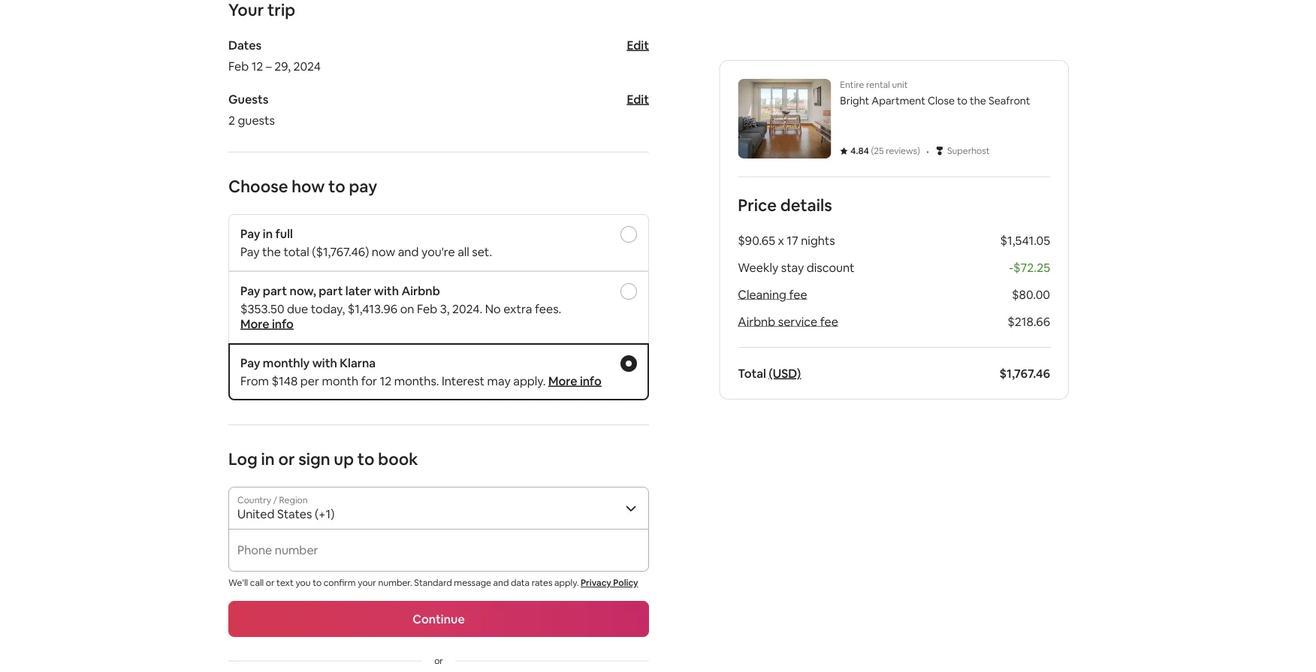 Task type: locate. For each thing, give the bounding box(es) containing it.
to
[[958, 94, 968, 107], [329, 175, 346, 197], [358, 448, 375, 470], [313, 577, 322, 589]]

more right may
[[549, 373, 578, 389]]

in
[[263, 226, 273, 241], [261, 448, 275, 470]]

number.
[[378, 577, 412, 589]]

1 horizontal spatial more info button
[[549, 373, 602, 389]]

1 horizontal spatial the
[[970, 94, 987, 107]]

0 horizontal spatial info
[[272, 316, 294, 331]]

details
[[781, 194, 833, 216]]

1 vertical spatial more info button
[[549, 373, 602, 389]]

1 vertical spatial the
[[262, 244, 281, 259]]

to right you
[[313, 577, 322, 589]]

with
[[374, 283, 399, 298], [312, 355, 337, 371]]

0 vertical spatial feb
[[228, 58, 249, 74]]

privacy policy link
[[581, 577, 639, 589]]

3 pay from the top
[[241, 283, 260, 298]]

log in or sign up to book
[[228, 448, 418, 470]]

0 horizontal spatial 12
[[252, 58, 263, 74]]

1 vertical spatial airbnb
[[738, 314, 776, 329]]

and
[[398, 244, 419, 259], [493, 577, 509, 589]]

1 edit from the top
[[627, 37, 649, 53]]

we'll call or text you to confirm your number. standard message and data rates apply. privacy policy
[[228, 577, 639, 589]]

due
[[287, 301, 308, 316]]

(usd) button
[[769, 366, 801, 381]]

1 horizontal spatial fee
[[821, 314, 839, 329]]

no
[[485, 301, 501, 316]]

reviews
[[886, 145, 918, 157]]

0 vertical spatial and
[[398, 244, 419, 259]]

2024
[[294, 58, 321, 74]]

the down full
[[262, 244, 281, 259]]

feb left 3,
[[417, 301, 438, 316]]

0 vertical spatial in
[[263, 226, 273, 241]]

1 vertical spatial 12
[[380, 373, 392, 389]]

months.
[[394, 373, 439, 389]]

pay inside pay part now, part later with airbnb $353.50 due today,  $1,413.96 on feb 3, 2024. no extra fees. more info
[[241, 283, 260, 298]]

book
[[378, 448, 418, 470]]

edit button for dates feb 12 – 29, 2024
[[627, 37, 649, 53]]

1 vertical spatial or
[[266, 577, 275, 589]]

None radio
[[621, 226, 637, 243], [621, 283, 637, 300], [621, 226, 637, 243], [621, 283, 637, 300]]

part up $353.50
[[263, 283, 287, 298]]

pay up $353.50
[[241, 283, 260, 298]]

choose
[[228, 175, 288, 197]]

weekly
[[738, 260, 779, 275]]

guests
[[238, 112, 275, 128]]

0 horizontal spatial part
[[263, 283, 287, 298]]

part
[[263, 283, 287, 298], [319, 283, 343, 298]]

-
[[1009, 260, 1014, 275]]

more inside pay monthly with klarna from $148 per month for 12 months. interest may apply. more info
[[549, 373, 578, 389]]

discount
[[807, 260, 855, 275]]

0 vertical spatial edit
[[627, 37, 649, 53]]

in for pay
[[263, 226, 273, 241]]

0 horizontal spatial and
[[398, 244, 419, 259]]

pay
[[349, 175, 377, 197]]

fee
[[789, 287, 808, 302], [821, 314, 839, 329]]

0 vertical spatial the
[[970, 94, 987, 107]]

1 pay from the top
[[241, 226, 260, 241]]

pay left full
[[241, 226, 260, 241]]

with up $1,413.96
[[374, 283, 399, 298]]

pay part now, part later with airbnb $353.50 due today,  $1,413.96 on feb 3, 2024. no extra fees. more info
[[241, 283, 562, 331]]

price details
[[738, 194, 833, 216]]

more info button for pay monthly with klarna from $148 per month for 12 months. interest may apply. more info
[[549, 373, 602, 389]]

1 vertical spatial with
[[312, 355, 337, 371]]

1 horizontal spatial more
[[549, 373, 578, 389]]

edit button
[[627, 37, 649, 53], [627, 91, 649, 107]]

1 horizontal spatial 12
[[380, 373, 392, 389]]

edit
[[627, 37, 649, 53], [627, 91, 649, 107]]

nights
[[801, 233, 835, 248]]

with up "per"
[[312, 355, 337, 371]]

0 vertical spatial info
[[272, 316, 294, 331]]

or left sign
[[278, 448, 295, 470]]

to right close at top
[[958, 94, 968, 107]]

0 horizontal spatial apply.
[[514, 373, 546, 389]]

in left full
[[263, 226, 273, 241]]

0 vertical spatial airbnb
[[402, 283, 440, 298]]

25
[[874, 145, 884, 157]]

unit
[[892, 79, 908, 91]]

1 vertical spatial info
[[580, 373, 602, 389]]

2 edit button from the top
[[627, 91, 649, 107]]

12
[[252, 58, 263, 74], [380, 373, 392, 389]]

)
[[918, 145, 921, 157]]

airbnb service fee
[[738, 314, 839, 329]]

4.84
[[851, 145, 869, 157]]

0 horizontal spatial more
[[241, 316, 270, 331]]

airbnb up 'on'
[[402, 283, 440, 298]]

and inside pay in full pay the total ($1,767.46) now and you're all set.
[[398, 244, 419, 259]]

0 vertical spatial more info button
[[241, 316, 294, 331]]

0 vertical spatial more
[[241, 316, 270, 331]]

1 vertical spatial edit
[[627, 91, 649, 107]]

3,
[[440, 301, 450, 316]]

0 horizontal spatial the
[[262, 244, 281, 259]]

None radio
[[621, 356, 637, 372]]

0 vertical spatial edit button
[[627, 37, 649, 53]]

airbnb down cleaning
[[738, 314, 776, 329]]

cleaning
[[738, 287, 787, 302]]

pay up from
[[241, 355, 260, 371]]

1 horizontal spatial part
[[319, 283, 343, 298]]

more left due
[[241, 316, 270, 331]]

airbnb service fee button
[[738, 314, 839, 329]]

more
[[241, 316, 270, 331], [549, 373, 578, 389]]

1 horizontal spatial feb
[[417, 301, 438, 316]]

0 horizontal spatial airbnb
[[402, 283, 440, 298]]

later
[[346, 283, 372, 298]]

0 horizontal spatial fee
[[789, 287, 808, 302]]

and left data
[[493, 577, 509, 589]]

1 horizontal spatial and
[[493, 577, 509, 589]]

in inside pay in full pay the total ($1,767.46) now and you're all set.
[[263, 226, 273, 241]]

1 horizontal spatial info
[[580, 373, 602, 389]]

stay
[[782, 260, 804, 275]]

or right call
[[266, 577, 275, 589]]

more info button
[[241, 316, 294, 331], [549, 373, 602, 389]]

pay inside pay monthly with klarna from $148 per month for 12 months. interest may apply. more info
[[241, 355, 260, 371]]

0 horizontal spatial feb
[[228, 58, 249, 74]]

month
[[322, 373, 359, 389]]

the left "seafront"
[[970, 94, 987, 107]]

1 vertical spatial and
[[493, 577, 509, 589]]

more info button for pay part now, part later with airbnb $353.50 due today,  $1,413.96 on feb 3, 2024. no extra fees. more info
[[241, 316, 294, 331]]

feb inside dates feb 12 – 29, 2024
[[228, 58, 249, 74]]

x
[[778, 233, 785, 248]]

apply. right may
[[514, 373, 546, 389]]

fee up 'service'
[[789, 287, 808, 302]]

1 vertical spatial fee
[[821, 314, 839, 329]]

$1,541.05
[[1001, 233, 1051, 248]]

edit button for guests 2 guests
[[627, 91, 649, 107]]

fee right 'service'
[[821, 314, 839, 329]]

or for sign
[[278, 448, 295, 470]]

to right up
[[358, 448, 375, 470]]

0 vertical spatial 12
[[252, 58, 263, 74]]

1 vertical spatial more
[[549, 373, 578, 389]]

pay
[[241, 226, 260, 241], [241, 244, 260, 259], [241, 283, 260, 298], [241, 355, 260, 371]]

0 vertical spatial apply.
[[514, 373, 546, 389]]

0 horizontal spatial with
[[312, 355, 337, 371]]

$72.25
[[1014, 260, 1051, 275]]

0 vertical spatial fee
[[789, 287, 808, 302]]

1 horizontal spatial airbnb
[[738, 314, 776, 329]]

pay left total
[[241, 244, 260, 259]]

0 vertical spatial with
[[374, 283, 399, 298]]

1 horizontal spatial or
[[278, 448, 295, 470]]

4 pay from the top
[[241, 355, 260, 371]]

2 edit from the top
[[627, 91, 649, 107]]

apply. right rates
[[555, 577, 579, 589]]

1 horizontal spatial apply.
[[555, 577, 579, 589]]

1 edit button from the top
[[627, 37, 649, 53]]

guests
[[228, 91, 269, 107]]

guests 2 guests
[[228, 91, 275, 128]]

continue
[[413, 611, 465, 627]]

1 part from the left
[[263, 283, 287, 298]]

1 vertical spatial feb
[[417, 301, 438, 316]]

in right log at bottom
[[261, 448, 275, 470]]

12 right for
[[380, 373, 392, 389]]

in for log
[[261, 448, 275, 470]]

and right now
[[398, 244, 419, 259]]

0 vertical spatial or
[[278, 448, 295, 470]]

dates
[[228, 37, 262, 53]]

0 horizontal spatial or
[[266, 577, 275, 589]]

you're
[[422, 244, 455, 259]]

1 vertical spatial in
[[261, 448, 275, 470]]

bright
[[841, 94, 870, 107]]

1 horizontal spatial with
[[374, 283, 399, 298]]

0 horizontal spatial more info button
[[241, 316, 294, 331]]

12 inside dates feb 12 – 29, 2024
[[252, 58, 263, 74]]

1 vertical spatial edit button
[[627, 91, 649, 107]]

superhost
[[948, 145, 990, 157]]

part up today,
[[319, 283, 343, 298]]

feb down dates
[[228, 58, 249, 74]]

4.84 ( 25 reviews )
[[851, 145, 921, 157]]

the
[[970, 94, 987, 107], [262, 244, 281, 259]]

$1,413.96
[[348, 301, 398, 316]]

12 left –
[[252, 58, 263, 74]]

(
[[871, 145, 874, 157]]

log
[[228, 448, 258, 470]]



Task type: vqa. For each thing, say whether or not it's contained in the screenshot.
the bottommost And
yes



Task type: describe. For each thing, give the bounding box(es) containing it.
standard
[[414, 577, 452, 589]]

airbnb inside pay part now, part later with airbnb $353.50 due today,  $1,413.96 on feb 3, 2024. no extra fees. more info
[[402, 283, 440, 298]]

service
[[778, 314, 818, 329]]

-$72.25
[[1009, 260, 1051, 275]]

with inside pay part now, part later with airbnb $353.50 due today,  $1,413.96 on feb 3, 2024. no extra fees. more info
[[374, 283, 399, 298]]

how
[[292, 175, 325, 197]]

pay for pay monthly with klarna from $148 per month for 12 months. interest may apply. more info
[[241, 355, 260, 371]]

edit for guests 2 guests
[[627, 91, 649, 107]]

or for text
[[266, 577, 275, 589]]

1 vertical spatial apply.
[[555, 577, 579, 589]]

info inside pay part now, part later with airbnb $353.50 due today,  $1,413.96 on feb 3, 2024. no extra fees. more info
[[272, 316, 294, 331]]

($1,767.46)
[[312, 244, 369, 259]]

edit for dates feb 12 – 29, 2024
[[627, 37, 649, 53]]

entire
[[841, 79, 865, 91]]

weekly stay discount
[[738, 260, 855, 275]]

cleaning fee button
[[738, 287, 808, 302]]

set.
[[472, 244, 493, 259]]

$148
[[272, 373, 298, 389]]

interest
[[442, 373, 485, 389]]

entire rental unit bright apartment close to the seafront
[[841, 79, 1031, 107]]

2 pay from the top
[[241, 244, 260, 259]]

on
[[400, 301, 414, 316]]

all
[[458, 244, 470, 259]]

2 part from the left
[[319, 283, 343, 298]]

your
[[358, 577, 376, 589]]

12 inside pay monthly with klarna from $148 per month for 12 months. interest may apply. more info
[[380, 373, 392, 389]]

with inside pay monthly with klarna from $148 per month for 12 months. interest may apply. more info
[[312, 355, 337, 371]]

fees.
[[535, 301, 562, 316]]

klarna
[[340, 355, 376, 371]]

$1,767.46
[[1000, 366, 1051, 381]]

today,
[[311, 301, 345, 316]]

feb inside pay part now, part later with airbnb $353.50 due today,  $1,413.96 on feb 3, 2024. no extra fees. more info
[[417, 301, 438, 316]]

text
[[277, 577, 294, 589]]

more inside pay part now, part later with airbnb $353.50 due today,  $1,413.96 on feb 3, 2024. no extra fees. more info
[[241, 316, 270, 331]]

$353.50
[[241, 301, 285, 316]]

2
[[228, 112, 235, 128]]

message
[[454, 577, 491, 589]]

info inside pay monthly with klarna from $148 per month for 12 months. interest may apply. more info
[[580, 373, 602, 389]]

apply. inside pay monthly with klarna from $148 per month for 12 months. interest may apply. more info
[[514, 373, 546, 389]]

total
[[284, 244, 309, 259]]

pay monthly with klarna from $148 per month for 12 months. interest may apply. more info
[[241, 355, 602, 389]]

$80.00
[[1012, 287, 1051, 302]]

call
[[250, 577, 264, 589]]

confirm
[[324, 577, 356, 589]]

per
[[301, 373, 319, 389]]

pay in full pay the total ($1,767.46) now and you're all set.
[[241, 226, 493, 259]]

rental
[[867, 79, 890, 91]]

now
[[372, 244, 395, 259]]

monthly
[[263, 355, 310, 371]]

the inside entire rental unit bright apartment close to the seafront
[[970, 94, 987, 107]]

pay for pay in full pay the total ($1,767.46) now and you're all set.
[[241, 226, 260, 241]]

seafront
[[989, 94, 1031, 107]]

full
[[275, 226, 293, 241]]

17
[[787, 233, 799, 248]]

+1 telephone field
[[254, 549, 640, 564]]

price
[[738, 194, 777, 216]]

from
[[241, 373, 269, 389]]

cleaning fee
[[738, 287, 808, 302]]

$90.65
[[738, 233, 776, 248]]

total (usd)
[[738, 366, 801, 381]]

pay for pay part now, part later with airbnb $353.50 due today,  $1,413.96 on feb 3, 2024. no extra fees. more info
[[241, 283, 260, 298]]

now,
[[290, 283, 316, 298]]

rates
[[532, 577, 553, 589]]

choose how to pay
[[228, 175, 377, 197]]

policy
[[614, 577, 639, 589]]

–
[[266, 58, 272, 74]]

2024.
[[452, 301, 483, 316]]

total
[[738, 366, 767, 381]]

dates feb 12 – 29, 2024
[[228, 37, 321, 74]]

the inside pay in full pay the total ($1,767.46) now and you're all set.
[[262, 244, 281, 259]]

continue button
[[228, 601, 649, 637]]

you
[[296, 577, 311, 589]]

privacy
[[581, 577, 612, 589]]

for
[[361, 373, 377, 389]]

•
[[927, 143, 930, 159]]

extra
[[504, 301, 532, 316]]

data
[[511, 577, 530, 589]]

$90.65 x 17 nights
[[738, 233, 835, 248]]

we'll
[[228, 577, 248, 589]]

+1
[[238, 548, 250, 564]]

to left pay at the top of the page
[[329, 175, 346, 197]]

(usd)
[[769, 366, 801, 381]]

apartment
[[872, 94, 926, 107]]

to inside entire rental unit bright apartment close to the seafront
[[958, 94, 968, 107]]

close
[[928, 94, 955, 107]]

$218.66
[[1008, 314, 1051, 329]]



